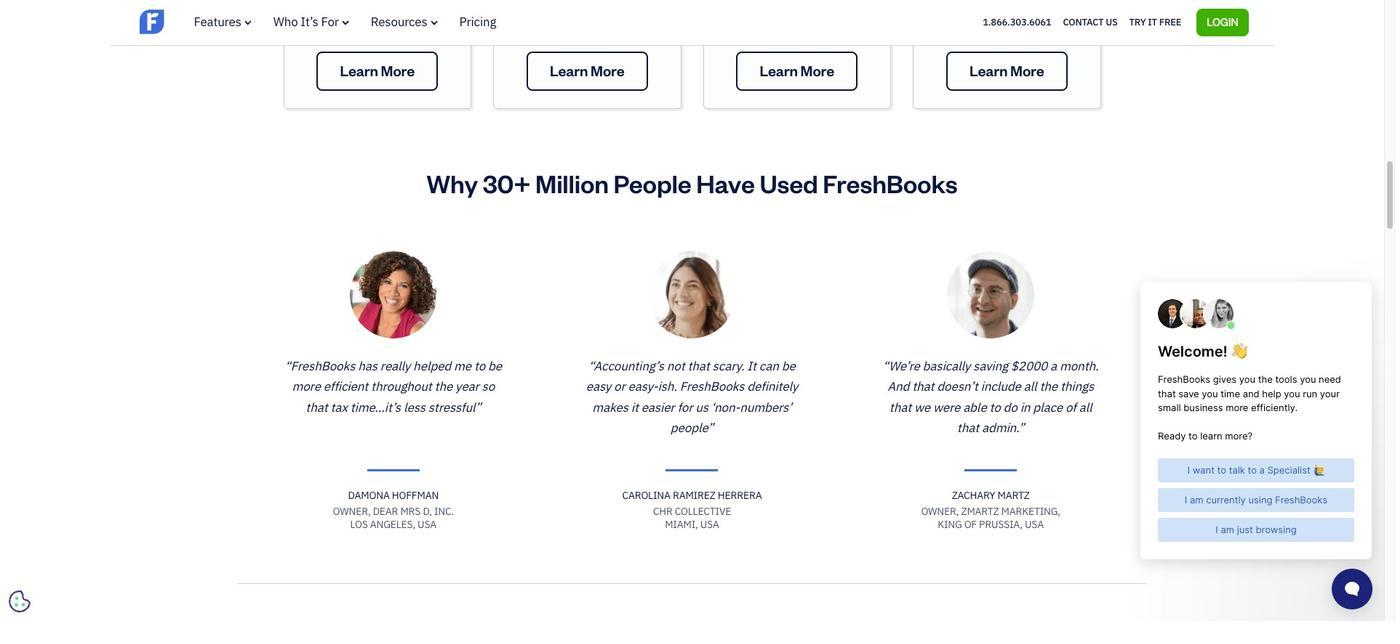 Task type: vqa. For each thing, say whether or not it's contained in the screenshot.
bottom TO
yes



Task type: describe. For each thing, give the bounding box(es) containing it.
cookie consent banner dialog
[[11, 443, 229, 611]]

month.
[[1060, 359, 1099, 375]]

that inside "accounting's not that scary. it can be easy or easy-ish. freshbooks definitely makes it easier for us 'non-numbers' people"
[[688, 359, 710, 375]]

ish.
[[658, 379, 677, 395]]

numbers'
[[740, 400, 792, 416]]

used
[[760, 167, 818, 199]]

has
[[358, 359, 378, 375]]

pricing
[[459, 14, 496, 30]]

really
[[380, 359, 410, 375]]

carolina ramirez herrera chr collective miami, usa
[[622, 490, 762, 532]]

try it free
[[1129, 16, 1182, 28]]

it inside "accounting's not that scary. it can be easy or easy-ish. freshbooks definitely makes it easier for us 'non-numbers' people"
[[631, 400, 639, 416]]

freshbooks logo image
[[139, 8, 252, 35]]

0 horizontal spatial all
[[1024, 379, 1037, 395]]

freshbooks inside "accounting's not that scary. it can be easy or easy-ish. freshbooks definitely makes it easier for us 'non-numbers' people"
[[680, 379, 744, 395]]

"accounting's
[[589, 359, 664, 375]]

"freshbooks has really helped me to be more efficient throughout the year so that tax time…it's less stressful"
[[285, 359, 502, 416]]

million
[[535, 167, 609, 199]]

us
[[696, 400, 708, 416]]

zachary
[[952, 490, 995, 503]]

resources link
[[371, 14, 438, 30]]

contact us
[[1063, 16, 1118, 28]]

who it's for link
[[273, 14, 349, 30]]

in
[[1020, 400, 1030, 416]]

prussia,
[[979, 519, 1023, 532]]

easy-
[[628, 379, 658, 395]]

more
[[292, 379, 321, 395]]

free
[[1159, 16, 1182, 28]]

try it free link
[[1129, 13, 1182, 32]]

throughout
[[371, 379, 432, 395]]

d,
[[423, 506, 432, 519]]

be for "accounting's not that scary. it can be easy or easy-ish. freshbooks definitely makes it easier for us 'non-numbers' people"
[[782, 359, 796, 375]]

that up we
[[912, 379, 934, 395]]

"accounting's not that scary. it can be easy or easy-ish. freshbooks definitely makes it easier for us 'non-numbers' people"
[[586, 359, 798, 436]]

saving
[[973, 359, 1008, 375]]

were
[[933, 400, 960, 416]]

for
[[321, 14, 339, 30]]

helped
[[413, 359, 451, 375]]

things
[[1061, 379, 1094, 395]]

login link
[[1197, 9, 1249, 36]]

it inside "link"
[[1148, 16, 1157, 28]]

why 30+ million people have used freshbooks
[[427, 167, 958, 199]]

definitely
[[747, 379, 798, 395]]

owner, for time…it's
[[333, 506, 371, 519]]

to inside the "we're basically saving $2000 a month. and that doesn't include all the things that we were able to do in place of all that admin."
[[990, 400, 1001, 416]]

zachary martz owner, zmartz marketing, king of prussia, usa
[[921, 490, 1061, 532]]

contact us link
[[1063, 13, 1118, 32]]

can
[[759, 359, 779, 375]]

"we're
[[883, 359, 920, 375]]

hoffman
[[392, 490, 439, 503]]

1.866.303.6061
[[983, 16, 1052, 28]]

0 vertical spatial freshbooks
[[823, 167, 958, 199]]

do
[[1004, 400, 1018, 416]]

who
[[273, 14, 298, 30]]

doesn't
[[937, 379, 978, 395]]

time…it's
[[350, 400, 401, 416]]

easier
[[641, 400, 675, 416]]

"we're basically saving $2000 a month. and that doesn't include all the things that we were able to do in place of all that admin."
[[883, 359, 1099, 436]]

features
[[194, 14, 241, 30]]

login
[[1207, 15, 1239, 28]]

include
[[981, 379, 1021, 395]]

usa inside damona hoffman owner, dear mrs d, inc. los angeles, usa
[[418, 519, 437, 532]]

or
[[614, 379, 625, 395]]

people
[[614, 167, 691, 199]]

scary.
[[713, 359, 745, 375]]

easy
[[586, 379, 611, 395]]

zmartz
[[961, 506, 999, 519]]

of inside the "we're basically saving $2000 a month. and that doesn't include all the things that we were able to do in place of all that admin."
[[1066, 400, 1076, 416]]

"freshbooks
[[285, 359, 355, 375]]



Task type: locate. For each thing, give the bounding box(es) containing it.
that
[[688, 359, 710, 375], [912, 379, 934, 395], [306, 400, 328, 416], [890, 400, 912, 416], [957, 420, 979, 436]]

it right try
[[1148, 16, 1157, 28]]

that inside "freshbooks has really helped me to be more efficient throughout the year so that tax time…it's less stressful"
[[306, 400, 328, 416]]

less
[[404, 400, 425, 416]]

place
[[1033, 400, 1063, 416]]

that down able
[[957, 420, 979, 436]]

not
[[667, 359, 685, 375]]

to right me
[[474, 359, 485, 375]]

cookie preferences image
[[9, 591, 31, 613]]

2 horizontal spatial usa
[[1025, 519, 1044, 532]]

us
[[1106, 16, 1118, 28]]

0 horizontal spatial freshbooks
[[680, 379, 744, 395]]

learn more
[[550, 61, 625, 80], [970, 61, 1044, 80], [340, 61, 415, 80], [760, 61, 834, 80]]

it down easy-
[[631, 400, 639, 416]]

los
[[350, 519, 368, 532]]

3 usa from the left
[[1025, 519, 1044, 532]]

1 vertical spatial all
[[1079, 400, 1092, 416]]

be inside "accounting's not that scary. it can be easy or easy-ish. freshbooks definitely makes it easier for us 'non-numbers' people"
[[782, 359, 796, 375]]

for
[[678, 400, 693, 416]]

the up place
[[1040, 379, 1058, 395]]

owner, down zachary
[[921, 506, 959, 519]]

1 horizontal spatial owner,
[[921, 506, 959, 519]]

it
[[1148, 16, 1157, 28], [631, 400, 639, 416]]

usa inside carolina ramirez herrera chr collective miami, usa
[[700, 519, 719, 532]]

be right can
[[782, 359, 796, 375]]

0 vertical spatial all
[[1024, 379, 1037, 395]]

1.866.303.6061 link
[[983, 16, 1052, 28]]

miami,
[[665, 519, 698, 532]]

2 owner, from the left
[[921, 506, 959, 519]]

'non-
[[711, 400, 740, 416]]

be for "freshbooks has really helped me to be more efficient throughout the year so that tax time…it's less stressful"
[[488, 359, 502, 375]]

chr
[[653, 506, 673, 519]]

damona hoffman owner, dear mrs d, inc. los angeles, usa
[[333, 490, 454, 532]]

why
[[427, 167, 478, 199]]

the inside "freshbooks has really helped me to be more efficient throughout the year so that tax time…it's less stressful"
[[435, 379, 453, 395]]

usa right prussia,
[[1025, 519, 1044, 532]]

owner,
[[333, 506, 371, 519], [921, 506, 959, 519]]

of inside zachary martz owner, zmartz marketing, king of prussia, usa
[[964, 519, 977, 532]]

1 horizontal spatial freshbooks
[[823, 167, 958, 199]]

2 be from the left
[[782, 359, 796, 375]]

owner, down damona
[[333, 506, 371, 519]]

inc.
[[434, 506, 454, 519]]

and
[[888, 379, 910, 395]]

tax
[[331, 400, 348, 416]]

0 vertical spatial it
[[1148, 16, 1157, 28]]

resources
[[371, 14, 427, 30]]

to inside "freshbooks has really helped me to be more efficient throughout the year so that tax time…it's less stressful"
[[474, 359, 485, 375]]

able
[[963, 400, 987, 416]]

1 horizontal spatial of
[[1066, 400, 1076, 416]]

0 vertical spatial of
[[1066, 400, 1076, 416]]

1 horizontal spatial usa
[[700, 519, 719, 532]]

owner, inside zachary martz owner, zmartz marketing, king of prussia, usa
[[921, 506, 959, 519]]

1 horizontal spatial it
[[1148, 16, 1157, 28]]

pricing link
[[459, 14, 496, 30]]

efficient
[[324, 379, 368, 395]]

$2000
[[1011, 359, 1048, 375]]

of
[[1066, 400, 1076, 416], [964, 519, 977, 532]]

usa down hoffman
[[418, 519, 437, 532]]

0 horizontal spatial be
[[488, 359, 502, 375]]

1 the from the left
[[435, 379, 453, 395]]

learn more link
[[527, 52, 648, 91], [946, 52, 1068, 91], [317, 52, 438, 91], [737, 52, 858, 91]]

angeles,
[[370, 519, 415, 532]]

1 usa from the left
[[418, 519, 437, 532]]

to
[[474, 359, 485, 375], [990, 400, 1001, 416]]

0 horizontal spatial of
[[964, 519, 977, 532]]

ramirez
[[673, 490, 716, 503]]

so
[[482, 379, 495, 395]]

that left tax at the bottom left of the page
[[306, 400, 328, 416]]

1 horizontal spatial the
[[1040, 379, 1058, 395]]

1 be from the left
[[488, 359, 502, 375]]

0 horizontal spatial the
[[435, 379, 453, 395]]

1 horizontal spatial all
[[1079, 400, 1092, 416]]

try
[[1129, 16, 1146, 28]]

1 horizontal spatial be
[[782, 359, 796, 375]]

stressful"
[[428, 400, 481, 416]]

all down things
[[1079, 400, 1092, 416]]

freshbooks
[[823, 167, 958, 199], [680, 379, 744, 395]]

it
[[747, 359, 756, 375]]

1 vertical spatial freshbooks
[[680, 379, 744, 395]]

collective
[[675, 506, 731, 519]]

year
[[455, 379, 479, 395]]

me
[[454, 359, 471, 375]]

usa
[[418, 519, 437, 532], [700, 519, 719, 532], [1025, 519, 1044, 532]]

1 horizontal spatial to
[[990, 400, 1001, 416]]

0 vertical spatial to
[[474, 359, 485, 375]]

0 horizontal spatial it
[[631, 400, 639, 416]]

2 usa from the left
[[700, 519, 719, 532]]

0 horizontal spatial owner,
[[333, 506, 371, 519]]

herrera
[[718, 490, 762, 503]]

that right not
[[688, 359, 710, 375]]

mrs
[[400, 506, 421, 519]]

owner, inside damona hoffman owner, dear mrs d, inc. los angeles, usa
[[333, 506, 371, 519]]

have
[[696, 167, 755, 199]]

it's
[[301, 14, 318, 30]]

makes
[[592, 400, 628, 416]]

more
[[591, 61, 625, 80], [1011, 61, 1044, 80], [381, 61, 415, 80], [801, 61, 834, 80]]

king
[[938, 519, 962, 532]]

of right king
[[964, 519, 977, 532]]

usa right miami,
[[700, 519, 719, 532]]

be up so
[[488, 359, 502, 375]]

the up stressful"
[[435, 379, 453, 395]]

be inside "freshbooks has really helped me to be more efficient throughout the year so that tax time…it's less stressful"
[[488, 359, 502, 375]]

owner, for were
[[921, 506, 959, 519]]

basically
[[923, 359, 971, 375]]

1 vertical spatial of
[[964, 519, 977, 532]]

martz
[[998, 490, 1030, 503]]

a
[[1051, 359, 1057, 375]]

to left the do
[[990, 400, 1001, 416]]

1 vertical spatial to
[[990, 400, 1001, 416]]

all down $2000
[[1024, 379, 1037, 395]]

learn
[[550, 61, 588, 80], [970, 61, 1008, 80], [340, 61, 378, 80], [760, 61, 798, 80]]

2 the from the left
[[1040, 379, 1058, 395]]

who it's for
[[273, 14, 339, 30]]

marketing,
[[1001, 506, 1061, 519]]

0 horizontal spatial usa
[[418, 519, 437, 532]]

carolina
[[622, 490, 671, 503]]

dear
[[373, 506, 398, 519]]

the inside the "we're basically saving $2000 a month. and that doesn't include all the things that we were able to do in place of all that admin."
[[1040, 379, 1058, 395]]

damona
[[348, 490, 390, 503]]

we
[[914, 400, 930, 416]]

that down and
[[890, 400, 912, 416]]

usa inside zachary martz owner, zmartz marketing, king of prussia, usa
[[1025, 519, 1044, 532]]

1 owner, from the left
[[333, 506, 371, 519]]

people"
[[671, 420, 714, 436]]

the
[[435, 379, 453, 395], [1040, 379, 1058, 395]]

1 vertical spatial it
[[631, 400, 639, 416]]

0 horizontal spatial to
[[474, 359, 485, 375]]

30+
[[483, 167, 531, 199]]

of down things
[[1066, 400, 1076, 416]]

features link
[[194, 14, 252, 30]]

admin."
[[982, 420, 1025, 436]]

contact
[[1063, 16, 1104, 28]]



